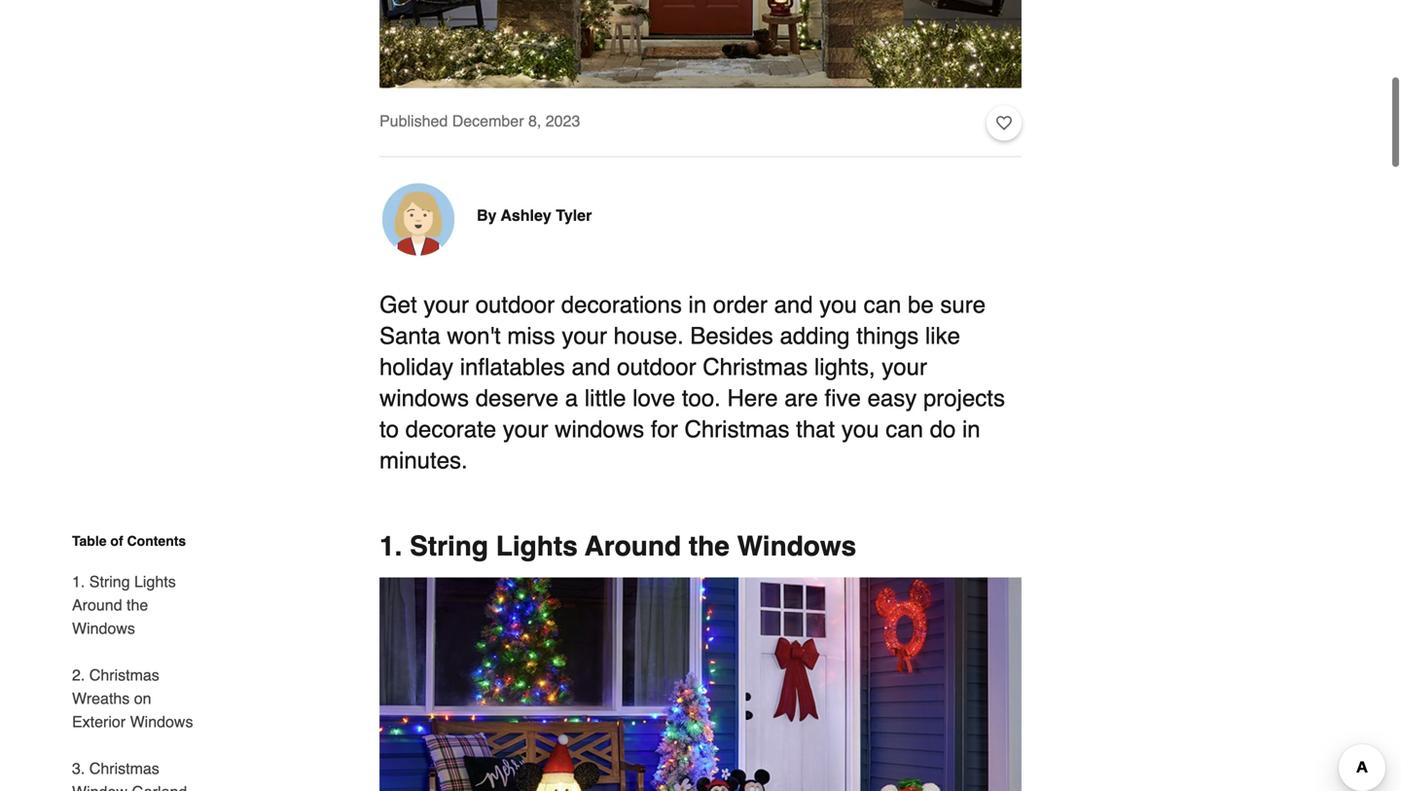 Task type: vqa. For each thing, say whether or not it's contained in the screenshot.
Christmas within 2. Christmas Wreaths on Exterior Windows
yes



Task type: locate. For each thing, give the bounding box(es) containing it.
exterior
[[72, 713, 126, 731]]

christmas up on
[[89, 666, 159, 684]]

2.
[[72, 666, 85, 684]]

1 horizontal spatial and
[[774, 292, 813, 318]]

to
[[380, 416, 399, 443]]

0 vertical spatial outdoor
[[476, 292, 555, 318]]

ashley tyler image
[[380, 181, 458, 259]]

won't
[[447, 323, 501, 350]]

in
[[689, 292, 707, 318], [963, 416, 981, 443]]

0 vertical spatial lights
[[496, 531, 578, 562]]

1 vertical spatial the
[[127, 596, 148, 614]]

you down five
[[842, 416, 880, 443]]

0 vertical spatial windows
[[380, 385, 469, 412]]

a
[[565, 385, 578, 412]]

1 horizontal spatial 1.
[[380, 531, 402, 562]]

1.
[[380, 531, 402, 562], [72, 573, 85, 591]]

decorations
[[561, 292, 682, 318]]

lights
[[496, 531, 578, 562], [134, 573, 176, 591]]

string
[[410, 531, 489, 562], [89, 573, 130, 591]]

christmas down here at the right
[[685, 416, 790, 443]]

0 horizontal spatial 1.
[[72, 573, 85, 591]]

1 vertical spatial windows
[[72, 620, 135, 638]]

1 vertical spatial 1. string lights around the windows
[[72, 573, 176, 638]]

0 vertical spatial windows
[[737, 531, 857, 562]]

in right do
[[963, 416, 981, 443]]

you
[[820, 292, 858, 318], [842, 416, 880, 443]]

and up adding
[[774, 292, 813, 318]]

1. down minutes.
[[380, 531, 402, 562]]

by ashley tyler
[[477, 207, 592, 225]]

be
[[908, 292, 934, 318]]

1 vertical spatial and
[[572, 354, 611, 381]]

windows down holiday
[[380, 385, 469, 412]]

deserve
[[476, 385, 559, 412]]

1 vertical spatial string
[[89, 573, 130, 591]]

you up adding
[[820, 292, 858, 318]]

order
[[713, 292, 768, 318]]

1 horizontal spatial outdoor
[[617, 354, 697, 381]]

8,
[[529, 112, 542, 130]]

0 horizontal spatial the
[[127, 596, 148, 614]]

1 vertical spatial in
[[963, 416, 981, 443]]

the
[[689, 531, 730, 562], [127, 596, 148, 614]]

string inside table of contents element
[[89, 573, 130, 591]]

0 horizontal spatial and
[[572, 354, 611, 381]]

lights,
[[815, 354, 876, 381]]

2. christmas wreaths on exterior windows
[[72, 666, 193, 731]]

table
[[72, 533, 107, 549]]

0 vertical spatial string
[[410, 531, 489, 562]]

3. christmas window garland
[[72, 760, 187, 791]]

around
[[585, 531, 681, 562], [72, 596, 122, 614]]

outdoor up miss
[[476, 292, 555, 318]]

around inside 1. string lights around the windows link
[[72, 596, 122, 614]]

0 vertical spatial in
[[689, 292, 707, 318]]

miss
[[507, 323, 555, 350]]

1 horizontal spatial around
[[585, 531, 681, 562]]

lights inside table of contents element
[[134, 573, 176, 591]]

1. down table
[[72, 573, 85, 591]]

the exterior of a house decorated for christmas with garlands, wreaths and icicle lights. image
[[380, 0, 1022, 88]]

and up little
[[572, 354, 611, 381]]

1 vertical spatial 1.
[[72, 573, 85, 591]]

the inside table of contents element
[[127, 596, 148, 614]]

inflatables
[[460, 354, 565, 381]]

for
[[651, 416, 678, 443]]

0 horizontal spatial around
[[72, 596, 122, 614]]

your
[[424, 292, 469, 318], [562, 323, 607, 350], [882, 354, 928, 381], [503, 416, 548, 443]]

0 horizontal spatial windows
[[380, 385, 469, 412]]

1. string lights around the windows
[[380, 531, 857, 562], [72, 573, 176, 638]]

do
[[930, 416, 956, 443]]

and
[[774, 292, 813, 318], [572, 354, 611, 381]]

1. string lights around the windows inside table of contents element
[[72, 573, 176, 638]]

1 vertical spatial windows
[[555, 416, 645, 443]]

windows down little
[[555, 416, 645, 443]]

0 horizontal spatial lights
[[134, 573, 176, 591]]

1 vertical spatial lights
[[134, 573, 176, 591]]

in left "order"
[[689, 292, 707, 318]]

windows
[[737, 531, 857, 562], [72, 620, 135, 638], [130, 713, 193, 731]]

get
[[380, 292, 417, 318]]

outdoor
[[476, 292, 555, 318], [617, 354, 697, 381]]

1 horizontal spatial string
[[410, 531, 489, 562]]

christmas inside 3. christmas window garland
[[89, 760, 159, 778]]

windows for 1. string lights around the windows link
[[72, 620, 135, 638]]

0 vertical spatial can
[[864, 292, 902, 318]]

outdoor up love
[[617, 354, 697, 381]]

0 horizontal spatial in
[[689, 292, 707, 318]]

string down of
[[89, 573, 130, 591]]

christmas up window
[[89, 760, 159, 778]]

0 vertical spatial around
[[585, 531, 681, 562]]

december
[[452, 112, 524, 130]]

christmas
[[703, 354, 808, 381], [685, 416, 790, 443], [89, 666, 159, 684], [89, 760, 159, 778]]

2 vertical spatial windows
[[130, 713, 193, 731]]

0 horizontal spatial string
[[89, 573, 130, 591]]

can down easy
[[886, 416, 924, 443]]

windows
[[380, 385, 469, 412], [555, 416, 645, 443]]

published december 8, 2023
[[380, 112, 581, 130]]

window
[[72, 783, 127, 791]]

can
[[864, 292, 902, 318], [886, 416, 924, 443]]

0 horizontal spatial 1. string lights around the windows
[[72, 573, 176, 638]]

can up things
[[864, 292, 902, 318]]

windows inside 2. christmas wreaths on exterior windows
[[130, 713, 193, 731]]

1 horizontal spatial the
[[689, 531, 730, 562]]

your up the won't
[[424, 292, 469, 318]]

1 vertical spatial around
[[72, 596, 122, 614]]

0 vertical spatial the
[[689, 531, 730, 562]]

string down minutes.
[[410, 531, 489, 562]]

0 vertical spatial 1. string lights around the windows
[[380, 531, 857, 562]]



Task type: describe. For each thing, give the bounding box(es) containing it.
3. christmas window garland link
[[72, 746, 202, 791]]

are
[[785, 385, 819, 412]]

house.
[[614, 323, 684, 350]]

adding
[[780, 323, 850, 350]]

wreaths
[[72, 690, 130, 708]]

by
[[477, 207, 497, 225]]

get your outdoor decorations in order and you can be sure santa won't miss your house. besides adding things like holiday inflatables and outdoor christmas lights, your windows deserve a little love too. here are five easy projects to decorate your windows for christmas that you can do in minutes.
[[380, 292, 1006, 474]]

table of contents
[[72, 533, 186, 549]]

christmas up here at the right
[[703, 354, 808, 381]]

that
[[796, 416, 835, 443]]

garland
[[132, 783, 187, 791]]

the patio of a house decorated with christmas lights and holiday inflatables. image
[[380, 578, 1022, 791]]

easy
[[868, 385, 917, 412]]

tyler
[[556, 207, 592, 225]]

0 vertical spatial you
[[820, 292, 858, 318]]

your down decorations
[[562, 323, 607, 350]]

1 horizontal spatial 1. string lights around the windows
[[380, 531, 857, 562]]

too.
[[682, 385, 721, 412]]

1. inside table of contents element
[[72, 573, 85, 591]]

besides
[[691, 323, 774, 350]]

0 vertical spatial 1.
[[380, 531, 402, 562]]

2. christmas wreaths on exterior windows link
[[72, 652, 202, 746]]

heart outline image
[[997, 113, 1012, 134]]

0 vertical spatial and
[[774, 292, 813, 318]]

table of contents element
[[56, 531, 202, 791]]

published
[[380, 112, 448, 130]]

ashley
[[501, 207, 552, 225]]

your up easy
[[882, 354, 928, 381]]

decorate
[[406, 416, 497, 443]]

holiday
[[380, 354, 454, 381]]

things
[[857, 323, 919, 350]]

1 horizontal spatial lights
[[496, 531, 578, 562]]

christmas inside 2. christmas wreaths on exterior windows
[[89, 666, 159, 684]]

here
[[728, 385, 778, 412]]

contents
[[127, 533, 186, 549]]

1 vertical spatial can
[[886, 416, 924, 443]]

1. string lights around the windows link
[[72, 559, 202, 652]]

1 horizontal spatial in
[[963, 416, 981, 443]]

1 horizontal spatial windows
[[555, 416, 645, 443]]

windows for 2. christmas wreaths on exterior windows link
[[130, 713, 193, 731]]

little
[[585, 385, 626, 412]]

santa
[[380, 323, 441, 350]]

like
[[926, 323, 961, 350]]

projects
[[924, 385, 1006, 412]]

of
[[110, 533, 123, 549]]

1 vertical spatial you
[[842, 416, 880, 443]]

3.
[[72, 760, 85, 778]]

five
[[825, 385, 861, 412]]

0 horizontal spatial outdoor
[[476, 292, 555, 318]]

love
[[633, 385, 676, 412]]

minutes.
[[380, 447, 468, 474]]

your down "deserve" at the left
[[503, 416, 548, 443]]

on
[[134, 690, 151, 708]]

1 vertical spatial outdoor
[[617, 354, 697, 381]]

sure
[[941, 292, 986, 318]]

2023
[[546, 112, 581, 130]]



